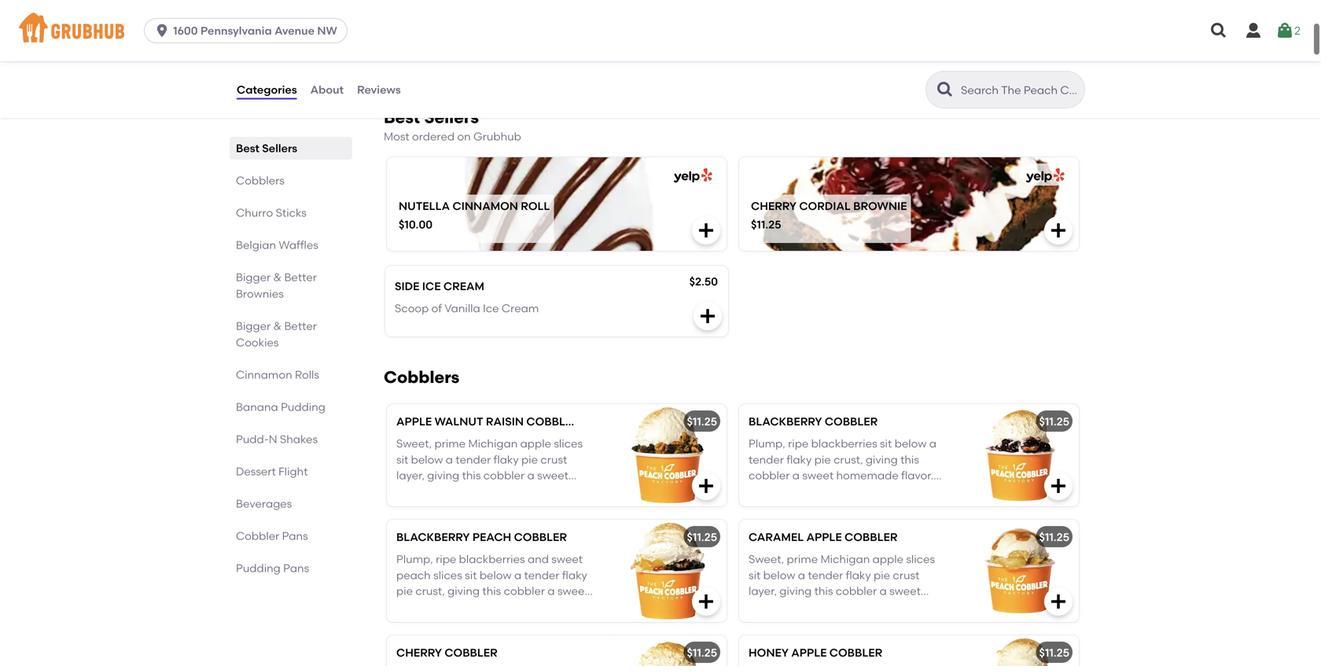 Task type: describe. For each thing, give the bounding box(es) containing it.
roll
[[521, 199, 550, 213]]

caramel apple cobbler image
[[961, 520, 1079, 622]]

cherry cordial brownie $11.25
[[751, 199, 907, 231]]

honey apple cobbler image
[[961, 635, 1079, 666]]

better for bigger & better brownies
[[284, 271, 317, 284]]

apple walnut raisin cobbler
[[396, 415, 579, 428]]

on
[[457, 130, 471, 143]]

best for best sellers most ordered on grubhub
[[384, 107, 420, 127]]

cinnamon
[[453, 199, 518, 213]]

search icon image
[[936, 80, 955, 99]]

0 vertical spatial pudding
[[281, 400, 325, 414]]

categories
[[237, 83, 297, 96]]

& for brownies
[[273, 271, 282, 284]]

cinnamon
[[236, 368, 292, 381]]

brownie
[[853, 199, 907, 213]]

avenue
[[275, 24, 315, 37]]

reviews button
[[356, 61, 402, 118]]

blackberry peach cobbler image
[[609, 520, 727, 622]]

waffles
[[279, 238, 318, 252]]

svg image inside 1600 pennsylvania avenue nw button
[[154, 23, 170, 39]]

1600
[[173, 24, 198, 37]]

vanilla
[[445, 302, 480, 315]]

2
[[1295, 24, 1301, 37]]

about
[[310, 83, 344, 96]]

bigger & better brownies
[[236, 271, 317, 300]]

1600 pennsylvania avenue nw button
[[144, 18, 354, 43]]

$11.25 for blackberry cobbler image
[[1039, 415, 1070, 428]]

flight
[[279, 465, 308, 478]]

reviews
[[357, 83, 401, 96]]

beverages
[[236, 497, 292, 510]]

of
[[432, 302, 442, 315]]

caramel apple cobbler
[[749, 530, 898, 544]]

$11.25 for cherry cobbler image
[[687, 646, 717, 659]]

cream
[[502, 302, 539, 315]]

$11.25 for caramel apple cobbler 'image'
[[1039, 530, 1070, 544]]

$11.25 for blackberry peach cobbler image
[[687, 530, 717, 544]]

cream
[[444, 279, 484, 293]]

pans for pudding pans
[[283, 562, 309, 575]]

apple for honey
[[791, 646, 827, 659]]

cherry for cherry cordial brownie $11.25
[[751, 199, 797, 213]]

$11.25 for apple walnut raisin cobbler image
[[687, 415, 717, 428]]

dessert
[[236, 465, 276, 478]]

& for cookies
[[273, 319, 282, 333]]

ice
[[422, 279, 441, 293]]

honey apple cobbler
[[749, 646, 883, 659]]

0 horizontal spatial pudding
[[236, 562, 281, 575]]

best sellers most ordered on grubhub
[[384, 107, 521, 143]]

most
[[384, 130, 410, 143]]

main navigation navigation
[[0, 0, 1321, 61]]

belgian waffles
[[236, 238, 318, 252]]

2 button
[[1276, 17, 1301, 45]]

scoop of vanilla ice cream
[[395, 302, 539, 315]]

grubhub
[[474, 130, 521, 143]]

1600 pennsylvania avenue nw
[[173, 24, 337, 37]]

apple for caramel
[[807, 530, 842, 544]]

Search The Peach Cobbler Factory  search field
[[960, 83, 1080, 98]]

cobbler pans
[[236, 529, 308, 543]]

best sellers
[[236, 142, 297, 155]]

nutella
[[399, 199, 450, 213]]



Task type: vqa. For each thing, say whether or not it's contained in the screenshot.
the Family Sized Proteins
no



Task type: locate. For each thing, give the bounding box(es) containing it.
2 & from the top
[[273, 319, 282, 333]]

walnut
[[435, 415, 483, 428]]

cinnamon rolls
[[236, 368, 319, 381]]

pudd-n shakes
[[236, 433, 318, 446]]

nutella cinnamon roll $10.00
[[399, 199, 550, 231]]

bigger & better cookies
[[236, 319, 317, 349]]

blackberry cobbler
[[749, 415, 878, 428]]

pudding
[[281, 400, 325, 414], [236, 562, 281, 575]]

better inside bigger & better brownies
[[284, 271, 317, 284]]

1 vertical spatial cherry
[[396, 646, 442, 659]]

bigger
[[236, 271, 271, 284], [236, 319, 271, 333]]

pudding down rolls
[[281, 400, 325, 414]]

apple left walnut
[[396, 415, 432, 428]]

caramel
[[749, 530, 804, 544]]

bigger for bigger & better cookies
[[236, 319, 271, 333]]

yelp image for cherry cordial brownie
[[1023, 168, 1065, 183]]

sellers up 'on'
[[424, 107, 479, 127]]

best
[[384, 107, 420, 127], [236, 142, 259, 155]]

2 vertical spatial apple
[[791, 646, 827, 659]]

ordered
[[412, 130, 455, 143]]

banana pudding
[[236, 400, 325, 414]]

best up most
[[384, 107, 420, 127]]

& inside bigger & better brownies
[[273, 271, 282, 284]]

yelp image for nutella cinnamon roll
[[671, 168, 713, 183]]

$10.00
[[399, 218, 433, 231]]

raisin
[[486, 415, 524, 428]]

best inside best sellers most ordered on grubhub
[[384, 107, 420, 127]]

2 better from the top
[[284, 319, 317, 333]]

cobbler
[[526, 415, 579, 428], [825, 415, 878, 428], [514, 530, 567, 544], [845, 530, 898, 544], [445, 646, 498, 659], [830, 646, 883, 659]]

0 horizontal spatial yelp image
[[671, 168, 713, 183]]

1 horizontal spatial pudding
[[281, 400, 325, 414]]

apple right caramel
[[807, 530, 842, 544]]

pans
[[282, 529, 308, 543], [283, 562, 309, 575]]

best down categories button
[[236, 142, 259, 155]]

0 vertical spatial better
[[284, 271, 317, 284]]

0 horizontal spatial sellers
[[262, 142, 297, 155]]

bigger inside bigger & better cookies
[[236, 319, 271, 333]]

0 vertical spatial best
[[384, 107, 420, 127]]

svg image
[[1210, 21, 1229, 40], [1276, 21, 1295, 40], [154, 23, 170, 39], [697, 221, 716, 240], [697, 477, 716, 495], [697, 592, 716, 611], [1049, 592, 1068, 611]]

churro
[[236, 206, 273, 219]]

0 vertical spatial cherry
[[751, 199, 797, 213]]

1 yelp image from the left
[[671, 168, 713, 183]]

better
[[284, 271, 317, 284], [284, 319, 317, 333]]

blackberry for blackberry cobbler
[[749, 415, 822, 428]]

1 horizontal spatial blackberry
[[749, 415, 822, 428]]

cordial
[[799, 199, 851, 213]]

cookies
[[236, 336, 279, 349]]

bigger inside bigger & better brownies
[[236, 271, 271, 284]]

& up 'brownies'
[[273, 271, 282, 284]]

apple walnut raisin cobbler image
[[609, 404, 727, 506]]

cobblers
[[236, 174, 285, 187], [384, 367, 460, 387]]

1 vertical spatial apple
[[807, 530, 842, 544]]

cherry inside 'cherry cordial brownie $11.25'
[[751, 199, 797, 213]]

apple
[[396, 415, 432, 428], [807, 530, 842, 544], [791, 646, 827, 659]]

better down bigger & better brownies at the top of the page
[[284, 319, 317, 333]]

better for bigger & better cookies
[[284, 319, 317, 333]]

side ice cream
[[395, 279, 484, 293]]

1 horizontal spatial cobblers
[[384, 367, 460, 387]]

0 vertical spatial bigger
[[236, 271, 271, 284]]

shakes
[[280, 433, 318, 446]]

yelp image
[[671, 168, 713, 183], [1023, 168, 1065, 183]]

scoop
[[395, 302, 429, 315]]

cherry cobbler image
[[609, 635, 727, 666]]

pudd-
[[236, 433, 269, 446]]

about button
[[310, 61, 345, 118]]

pudding down cobbler in the bottom of the page
[[236, 562, 281, 575]]

2 yelp image from the left
[[1023, 168, 1065, 183]]

categories button
[[236, 61, 298, 118]]

$11.25 for honey apple cobbler image
[[1039, 646, 1070, 659]]

1 vertical spatial &
[[273, 319, 282, 333]]

0 horizontal spatial best
[[236, 142, 259, 155]]

svg image inside the main navigation navigation
[[1244, 21, 1263, 40]]

sellers for best sellers
[[262, 142, 297, 155]]

sticks
[[276, 206, 307, 219]]

sellers down categories button
[[262, 142, 297, 155]]

side
[[395, 279, 420, 293]]

0 vertical spatial sellers
[[424, 107, 479, 127]]

blackberry for blackberry peach cobbler
[[396, 530, 470, 544]]

0 vertical spatial blackberry
[[749, 415, 822, 428]]

better inside bigger & better cookies
[[284, 319, 317, 333]]

$11.25 inside 'cherry cordial brownie $11.25'
[[751, 218, 781, 231]]

cherry for cherry cobbler
[[396, 646, 442, 659]]

0 vertical spatial apple
[[396, 415, 432, 428]]

blackberry peach cobbler
[[396, 530, 567, 544]]

svg image
[[1244, 21, 1263, 40], [1049, 221, 1068, 240], [698, 307, 717, 326], [1049, 477, 1068, 495]]

churro sticks
[[236, 206, 307, 219]]

sellers
[[424, 107, 479, 127], [262, 142, 297, 155]]

n
[[269, 433, 277, 446]]

nw
[[317, 24, 337, 37]]

1 bigger from the top
[[236, 271, 271, 284]]

0 horizontal spatial cobblers
[[236, 174, 285, 187]]

1 vertical spatial pudding
[[236, 562, 281, 575]]

cherry cobbler
[[396, 646, 498, 659]]

bigger up 'brownies'
[[236, 271, 271, 284]]

sellers for best sellers most ordered on grubhub
[[424, 107, 479, 127]]

0 vertical spatial pans
[[282, 529, 308, 543]]

pans right cobbler in the bottom of the page
[[282, 529, 308, 543]]

apple right honey
[[791, 646, 827, 659]]

best for best sellers
[[236, 142, 259, 155]]

sellers inside best sellers most ordered on grubhub
[[424, 107, 479, 127]]

&
[[273, 271, 282, 284], [273, 319, 282, 333]]

0 vertical spatial &
[[273, 271, 282, 284]]

0 vertical spatial cobblers
[[236, 174, 285, 187]]

1 horizontal spatial best
[[384, 107, 420, 127]]

cherry
[[751, 199, 797, 213], [396, 646, 442, 659]]

1 horizontal spatial cherry
[[751, 199, 797, 213]]

blackberry cobbler image
[[961, 404, 1079, 506]]

cobblers up walnut
[[384, 367, 460, 387]]

bigger up cookies
[[236, 319, 271, 333]]

svg image inside 2 button
[[1276, 21, 1295, 40]]

& inside bigger & better cookies
[[273, 319, 282, 333]]

0 horizontal spatial cherry
[[396, 646, 442, 659]]

1 vertical spatial sellers
[[262, 142, 297, 155]]

1 vertical spatial bigger
[[236, 319, 271, 333]]

1 vertical spatial cobblers
[[384, 367, 460, 387]]

1 & from the top
[[273, 271, 282, 284]]

$11.25
[[751, 218, 781, 231], [687, 415, 717, 428], [1039, 415, 1070, 428], [687, 530, 717, 544], [1039, 530, 1070, 544], [687, 646, 717, 659], [1039, 646, 1070, 659]]

1 vertical spatial pans
[[283, 562, 309, 575]]

1 better from the top
[[284, 271, 317, 284]]

brownies
[[236, 287, 284, 300]]

1 horizontal spatial yelp image
[[1023, 168, 1065, 183]]

dessert flight
[[236, 465, 308, 478]]

2 bigger from the top
[[236, 319, 271, 333]]

$2.50
[[689, 275, 718, 288]]

blackberry
[[749, 415, 822, 428], [396, 530, 470, 544]]

banana
[[236, 400, 278, 414]]

1 vertical spatial better
[[284, 319, 317, 333]]

pans for cobbler pans
[[282, 529, 308, 543]]

ice
[[483, 302, 499, 315]]

rolls
[[295, 368, 319, 381]]

1 vertical spatial blackberry
[[396, 530, 470, 544]]

cobblers up churro
[[236, 174, 285, 187]]

pennsylvania
[[201, 24, 272, 37]]

bigger for bigger & better brownies
[[236, 271, 271, 284]]

0 horizontal spatial blackberry
[[396, 530, 470, 544]]

& up cookies
[[273, 319, 282, 333]]

cobbler
[[236, 529, 279, 543]]

peach
[[473, 530, 511, 544]]

pans down cobbler pans
[[283, 562, 309, 575]]

pudding pans
[[236, 562, 309, 575]]

honey
[[749, 646, 789, 659]]

1 vertical spatial best
[[236, 142, 259, 155]]

belgian
[[236, 238, 276, 252]]

1 horizontal spatial sellers
[[424, 107, 479, 127]]

better down waffles
[[284, 271, 317, 284]]



